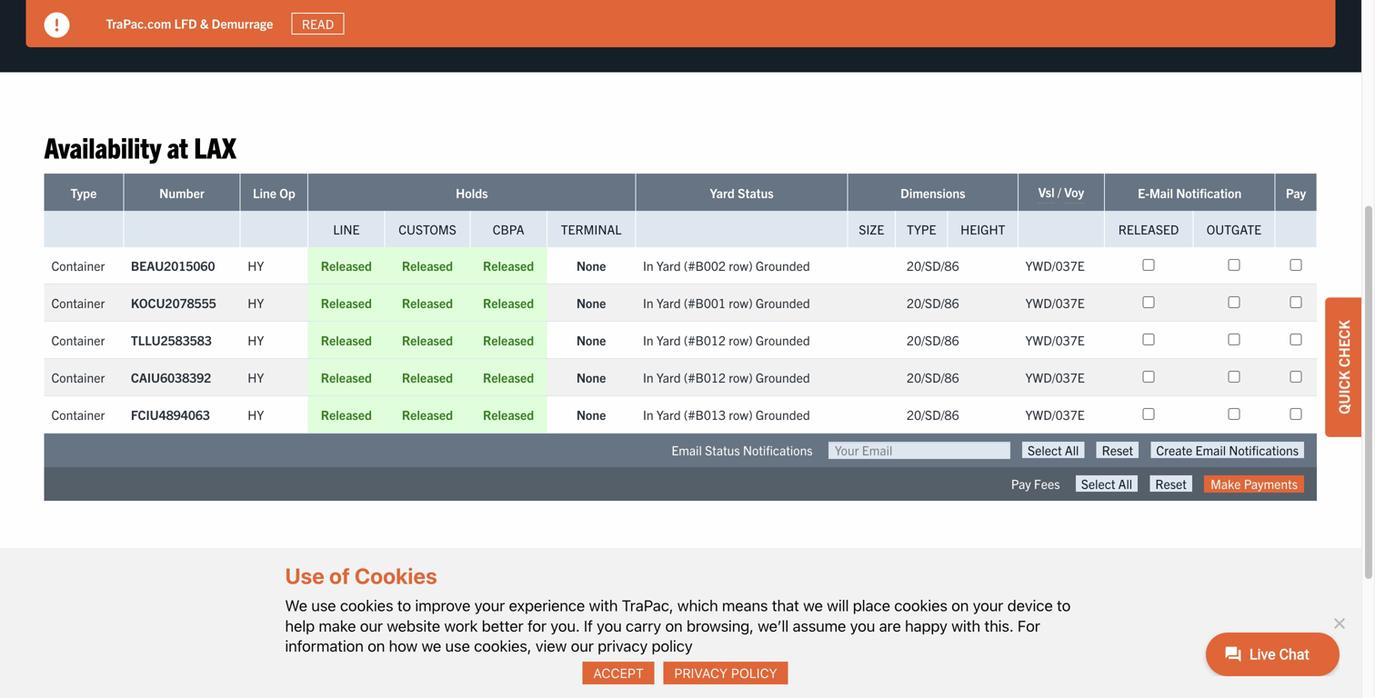 Task type: locate. For each thing, give the bounding box(es) containing it.
type down availability
[[70, 185, 97, 201]]

none
[[576, 257, 606, 274], [576, 295, 606, 311], [576, 332, 606, 348], [576, 369, 606, 386], [576, 406, 606, 423]]

in for caiu6038392
[[643, 369, 654, 386]]

grounded for tllu2583583
[[756, 332, 810, 348]]

4 ywd/037e from the top
[[1025, 369, 1085, 386]]

row) down in yard (#b001 row)            grounded
[[729, 332, 753, 348]]

make payments
[[1211, 476, 1298, 492]]

ywd/037e for tllu2583583
[[1025, 332, 1085, 348]]

yard left (#b001
[[657, 295, 681, 311]]

1 hy from the top
[[248, 257, 264, 274]]

3 in from the top
[[643, 332, 654, 348]]

hy right fciu4894063
[[248, 406, 264, 423]]

4 row) from the top
[[729, 369, 753, 386]]

our down if
[[571, 637, 594, 655]]

grounded down in yard (#b001 row)            grounded
[[756, 332, 810, 348]]

0 horizontal spatial your
[[474, 597, 505, 615]]

on up policy
[[665, 617, 683, 635]]

in for tllu2583583
[[643, 332, 654, 348]]

row) up in yard (#b013 row)            grounded
[[729, 369, 753, 386]]

(#b012 for caiu6038392
[[684, 369, 726, 386]]

vsl / voy
[[1038, 184, 1084, 200]]

5 hy from the top
[[248, 406, 264, 423]]

1 horizontal spatial cookies
[[894, 597, 948, 615]]

None checkbox
[[1143, 259, 1155, 271], [1228, 259, 1240, 271], [1290, 296, 1302, 308], [1228, 334, 1240, 346], [1290, 334, 1302, 346], [1228, 371, 1240, 383], [1143, 408, 1155, 420], [1228, 408, 1240, 420], [1143, 259, 1155, 271], [1228, 259, 1240, 271], [1290, 296, 1302, 308], [1228, 334, 1240, 346], [1290, 334, 1302, 346], [1228, 371, 1240, 383], [1143, 408, 1155, 420], [1228, 408, 1240, 420]]

0 vertical spatial in yard (#b012 row)            grounded
[[643, 332, 810, 348]]

row) right (#b001
[[729, 295, 753, 311]]

row) for caiu6038392
[[729, 369, 753, 386]]

1 none from the top
[[576, 257, 606, 274]]

happy
[[905, 617, 948, 635]]

0 vertical spatial (#b012
[[684, 332, 726, 348]]

2 none from the top
[[576, 295, 606, 311]]

1 vertical spatial pay
[[1011, 476, 1031, 492]]

of
[[329, 563, 350, 589]]

4 20/sd/86 from the top
[[907, 369, 959, 386]]

no image
[[1330, 614, 1348, 633]]

1 in yard (#b012 row)            grounded from the top
[[643, 332, 810, 348]]

in left (#b013
[[643, 406, 654, 423]]

0 vertical spatial pay
[[1286, 185, 1306, 201]]

1 vertical spatial our
[[571, 637, 594, 655]]

use up make
[[311, 597, 336, 615]]

in left the '(#b002'
[[643, 257, 654, 274]]

cookies
[[355, 563, 437, 589]]

policy
[[652, 637, 693, 655]]

2 ywd/037e from the top
[[1025, 295, 1085, 311]]

at
[[167, 129, 188, 164]]

1 horizontal spatial your
[[973, 597, 1003, 615]]

line for line op
[[253, 185, 277, 201]]

0 horizontal spatial pay
[[1011, 476, 1031, 492]]

0 horizontal spatial on
[[368, 637, 385, 655]]

harry
[[531, 645, 566, 664]]

20/sd/86 for caiu6038392
[[907, 369, 959, 386]]

1 horizontal spatial with
[[952, 617, 981, 635]]

in yard (#b002 row)            grounded
[[643, 257, 810, 274]]

grounded up in yard (#b001 row)            grounded
[[756, 257, 810, 274]]

5 grounded from the top
[[756, 406, 810, 423]]

your up this.
[[973, 597, 1003, 615]]

with up if
[[589, 597, 618, 615]]

grounded
[[756, 257, 810, 274], [756, 295, 810, 311], [756, 332, 810, 348], [756, 369, 810, 386], [756, 406, 810, 423]]

3 row) from the top
[[729, 332, 753, 348]]

yard left (#b013
[[657, 406, 681, 423]]

0 vertical spatial we
[[803, 597, 823, 615]]

1 20/sd/86 from the top
[[907, 257, 959, 274]]

none for kocu2078555
[[576, 295, 606, 311]]

2 grounded from the top
[[756, 295, 810, 311]]

None checkbox
[[1290, 259, 1302, 271], [1143, 296, 1155, 308], [1228, 296, 1240, 308], [1143, 334, 1155, 346], [1143, 371, 1155, 383], [1290, 371, 1302, 383], [1290, 408, 1302, 420], [1290, 259, 1302, 271], [1143, 296, 1155, 308], [1228, 296, 1240, 308], [1143, 334, 1155, 346], [1143, 371, 1155, 383], [1290, 371, 1302, 383], [1290, 408, 1302, 420]]

1 vertical spatial (#b012
[[684, 369, 726, 386]]

2 20/sd/86 from the top
[[907, 295, 959, 311]]

status down in yard (#b013 row)            grounded
[[705, 442, 740, 458]]

yard left the '(#b002'
[[657, 257, 681, 274]]

2 (#b012 from the top
[[684, 369, 726, 386]]

hy for beau2015060
[[248, 257, 264, 274]]

in for fciu4894063
[[643, 406, 654, 423]]

grounded up notifications
[[756, 406, 810, 423]]

row) right the '(#b002'
[[729, 257, 753, 274]]

0 vertical spatial status
[[738, 185, 774, 201]]

availability
[[44, 129, 161, 164]]

1 vertical spatial in yard (#b012 row)            grounded
[[643, 369, 810, 386]]

cookies up make
[[340, 597, 393, 615]]

in for beau2015060
[[643, 257, 654, 274]]

to right device
[[1057, 597, 1071, 615]]

we down website
[[422, 637, 441, 655]]

4 grounded from the top
[[756, 369, 810, 386]]

ywd/037e for kocu2078555
[[1025, 295, 1085, 311]]

1 cookies from the left
[[340, 597, 393, 615]]

none for fciu4894063
[[576, 406, 606, 423]]

status for yard
[[738, 185, 774, 201]]

0 horizontal spatial we
[[422, 637, 441, 655]]

1 horizontal spatial use
[[445, 637, 470, 655]]

(#b012 for tllu2583583
[[684, 332, 726, 348]]

(#b012 up (#b013
[[684, 369, 726, 386]]

you down place
[[850, 617, 875, 635]]

1 vertical spatial type
[[907, 221, 936, 237]]

0 horizontal spatial with
[[589, 597, 618, 615]]

yard up in yard (#b013 row)            grounded
[[657, 369, 681, 386]]

row)
[[729, 257, 753, 274], [729, 295, 753, 311], [729, 332, 753, 348], [729, 369, 753, 386], [729, 406, 753, 423]]

5 20/sd/86 from the top
[[907, 406, 959, 423]]

means
[[722, 597, 768, 615]]

row) up email status notifications
[[729, 406, 753, 423]]

1 horizontal spatial pay
[[1286, 185, 1306, 201]]

our
[[360, 617, 383, 635], [571, 637, 594, 655]]

1 row) from the top
[[729, 257, 753, 274]]

3 container from the top
[[51, 332, 105, 348]]

we up assume
[[803, 597, 823, 615]]

5 container from the top
[[51, 406, 105, 423]]

status
[[738, 185, 774, 201], [705, 442, 740, 458]]

on left device
[[952, 597, 969, 615]]

hy for fciu4894063
[[248, 406, 264, 423]]

hy right tllu2583583
[[248, 332, 264, 348]]

status up in yard (#b002 row)            grounded
[[738, 185, 774, 201]]

1 vertical spatial status
[[705, 442, 740, 458]]

1 horizontal spatial our
[[571, 637, 594, 655]]

help
[[285, 617, 315, 635]]

in left (#b001
[[643, 295, 654, 311]]

20/sd/86 for fciu4894063
[[907, 406, 959, 423]]

1 vertical spatial we
[[422, 637, 441, 655]]

container
[[51, 257, 105, 274], [51, 295, 105, 311], [51, 332, 105, 348], [51, 369, 105, 386], [51, 406, 105, 423]]

3 grounded from the top
[[756, 332, 810, 348]]

yard for fciu4894063
[[657, 406, 681, 423]]

0 horizontal spatial cookies
[[340, 597, 393, 615]]

pay left fees at the right of page
[[1011, 476, 1031, 492]]

assume
[[793, 617, 846, 635]]

yard for tllu2583583
[[657, 332, 681, 348]]

0 horizontal spatial use
[[311, 597, 336, 615]]

1 vertical spatial on
[[665, 617, 683, 635]]

pay
[[1286, 185, 1306, 201], [1011, 476, 1031, 492]]

yard up in yard (#b002 row)            grounded
[[710, 185, 735, 201]]

1 horizontal spatial you
[[850, 617, 875, 635]]

1 grounded from the top
[[756, 257, 810, 274]]

with left this.
[[952, 617, 981, 635]]

browsing,
[[687, 617, 754, 635]]

to up website
[[397, 597, 411, 615]]

0 horizontal spatial to
[[397, 597, 411, 615]]

we
[[285, 597, 307, 615]]

your
[[474, 597, 505, 615], [973, 597, 1003, 615]]

line
[[253, 185, 277, 201], [333, 221, 360, 237]]

0 vertical spatial line
[[253, 185, 277, 201]]

yard for beau2015060
[[657, 257, 681, 274]]

1 horizontal spatial line
[[333, 221, 360, 237]]

notification
[[1176, 185, 1242, 201]]

line left op
[[253, 185, 277, 201]]

2 container from the top
[[51, 295, 105, 311]]

on
[[952, 597, 969, 615], [665, 617, 683, 635], [368, 637, 385, 655]]

mail
[[1150, 185, 1173, 201]]

in yard (#b012 row)            grounded down in yard (#b001 row)            grounded
[[643, 332, 810, 348]]

5 ywd/037e from the top
[[1025, 406, 1085, 423]]

2 in from the top
[[643, 295, 654, 311]]

grounded up in yard (#b013 row)            grounded
[[756, 369, 810, 386]]

2 to from the left
[[1057, 597, 1071, 615]]

your up better
[[474, 597, 505, 615]]

grounded for kocu2078555
[[756, 295, 810, 311]]

in down in yard (#b001 row)            grounded
[[643, 332, 654, 348]]

row) for tllu2583583
[[729, 332, 753, 348]]

type down dimensions on the top right of page
[[907, 221, 936, 237]]

3 20/sd/86 from the top
[[907, 332, 959, 348]]

4 none from the top
[[576, 369, 606, 386]]

3 none from the top
[[576, 332, 606, 348]]

None button
[[1022, 442, 1084, 458], [1097, 442, 1139, 458], [1151, 442, 1304, 458], [1076, 476, 1138, 492], [1150, 476, 1192, 492], [1022, 442, 1084, 458], [1097, 442, 1139, 458], [1151, 442, 1304, 458], [1076, 476, 1138, 492], [1150, 476, 1192, 492]]

ywd/037e
[[1025, 257, 1085, 274], [1025, 295, 1085, 311], [1025, 332, 1085, 348], [1025, 369, 1085, 386], [1025, 406, 1085, 423]]

cookies
[[340, 597, 393, 615], [894, 597, 948, 615]]

in
[[643, 257, 654, 274], [643, 295, 654, 311], [643, 332, 654, 348], [643, 369, 654, 386], [643, 406, 654, 423]]

pay for pay
[[1286, 185, 1306, 201]]

2 vertical spatial on
[[368, 637, 385, 655]]

voy
[[1064, 184, 1084, 200]]

0 horizontal spatial you
[[597, 617, 622, 635]]

check
[[1334, 320, 1352, 368]]

1 container from the top
[[51, 257, 105, 274]]

1 horizontal spatial to
[[1057, 597, 1071, 615]]

row) for kocu2078555
[[729, 295, 753, 311]]

policy
[[731, 666, 777, 681]]

hy for caiu6038392
[[248, 369, 264, 386]]

customs
[[399, 221, 456, 237]]

payments
[[1244, 476, 1298, 492]]

ywd/037e for fciu4894063
[[1025, 406, 1085, 423]]

(#b012
[[684, 332, 726, 348], [684, 369, 726, 386]]

line left customs
[[333, 221, 360, 237]]

use
[[311, 597, 336, 615], [445, 637, 470, 655]]

4 hy from the top
[[248, 369, 264, 386]]

pay right notification
[[1286, 185, 1306, 201]]

accept link
[[583, 662, 655, 685]]

solid image
[[44, 12, 70, 38]]

3 ywd/037e from the top
[[1025, 332, 1085, 348]]

yard
[[710, 185, 735, 201], [657, 257, 681, 274], [657, 295, 681, 311], [657, 332, 681, 348], [657, 369, 681, 386], [657, 406, 681, 423]]

2 in yard (#b012 row)            grounded from the top
[[643, 369, 810, 386]]

hy right caiu6038392
[[248, 369, 264, 386]]

hy down line op
[[248, 257, 264, 274]]

1 you from the left
[[597, 617, 622, 635]]

you
[[597, 617, 622, 635], [850, 617, 875, 635]]

on left how
[[368, 637, 385, 655]]

use
[[285, 563, 325, 589]]

1 horizontal spatial we
[[803, 597, 823, 615]]

none for caiu6038392
[[576, 369, 606, 386]]

1 in from the top
[[643, 257, 654, 274]]

4 in from the top
[[643, 369, 654, 386]]

in for kocu2078555
[[643, 295, 654, 311]]

status for email
[[705, 442, 740, 458]]

1 vertical spatial use
[[445, 637, 470, 655]]

hy right kocu2078555 on the top left
[[248, 295, 264, 311]]

demurrage
[[212, 15, 273, 31]]

0 vertical spatial use
[[311, 597, 336, 615]]

1 ywd/037e from the top
[[1025, 257, 1085, 274]]

1 (#b012 from the top
[[684, 332, 726, 348]]

how
[[389, 637, 418, 655]]

0 vertical spatial on
[[952, 597, 969, 615]]

in up in yard (#b013 row)            grounded
[[643, 369, 654, 386]]

container for fciu4894063
[[51, 406, 105, 423]]

1 to from the left
[[397, 597, 411, 615]]

our right make
[[360, 617, 383, 635]]

1 vertical spatial line
[[333, 221, 360, 237]]

cbpa
[[493, 221, 524, 237]]

in yard (#b012 row)            grounded up in yard (#b013 row)            grounded
[[643, 369, 810, 386]]

5 row) from the top
[[729, 406, 753, 423]]

grounded down in yard (#b002 row)            grounded
[[756, 295, 810, 311]]

row) for fciu4894063
[[729, 406, 753, 423]]

in yard (#b012 row)            grounded
[[643, 332, 810, 348], [643, 369, 810, 386]]

yard for kocu2078555
[[657, 295, 681, 311]]

type
[[70, 185, 97, 201], [907, 221, 936, 237]]

1 horizontal spatial on
[[665, 617, 683, 635]]

information
[[285, 637, 364, 655]]

read link
[[291, 13, 344, 35]]

to
[[397, 597, 411, 615], [1057, 597, 1071, 615]]

20/sd/86
[[907, 257, 959, 274], [907, 295, 959, 311], [907, 332, 959, 348], [907, 369, 959, 386], [907, 406, 959, 423]]

we
[[803, 597, 823, 615], [422, 637, 441, 655]]

yard down in yard (#b001 row)            grounded
[[657, 332, 681, 348]]

4 container from the top
[[51, 369, 105, 386]]

5 none from the top
[[576, 406, 606, 423]]

(#b012 down (#b001
[[684, 332, 726, 348]]

fciu4894063
[[131, 406, 210, 423]]

cookies up the 'happy' on the right
[[894, 597, 948, 615]]

5 in from the top
[[643, 406, 654, 423]]

line op
[[253, 185, 295, 201]]

2 row) from the top
[[729, 295, 753, 311]]

2 hy from the top
[[248, 295, 264, 311]]

you right if
[[597, 617, 622, 635]]

released
[[1118, 221, 1179, 237], [321, 257, 372, 274], [402, 257, 453, 274], [483, 257, 534, 274], [321, 295, 372, 311], [402, 295, 453, 311], [483, 295, 534, 311], [321, 332, 372, 348], [402, 332, 453, 348], [483, 332, 534, 348], [321, 369, 372, 386], [402, 369, 453, 386], [483, 369, 534, 386], [321, 406, 372, 423], [402, 406, 453, 423], [483, 406, 534, 423]]

0 horizontal spatial type
[[70, 185, 97, 201]]

0 horizontal spatial our
[[360, 617, 383, 635]]

carry
[[626, 617, 661, 635]]

3 hy from the top
[[248, 332, 264, 348]]

use down work
[[445, 637, 470, 655]]

0 horizontal spatial line
[[253, 185, 277, 201]]



Task type: describe. For each thing, give the bounding box(es) containing it.
make
[[1211, 476, 1241, 492]]

use of cookies we use cookies to improve your experience with trapac, which means that we will place cookies on your device to help make our website work better for you. if you carry on browsing, we'll assume you are happy with this. for information on how we use cookies, view our privacy policy
[[285, 563, 1071, 655]]

kocu2078555
[[131, 295, 216, 311]]

20/sd/86 for kocu2078555
[[907, 295, 959, 311]]

vsl
[[1038, 184, 1055, 200]]

e-mail notification
[[1138, 185, 1242, 201]]

that
[[772, 597, 799, 615]]

e-
[[1138, 185, 1150, 201]]

better
[[482, 617, 524, 635]]

in yard (#b013 row)            grounded
[[643, 406, 810, 423]]

line for line
[[333, 221, 360, 237]]

terminal
[[561, 221, 622, 237]]

lax
[[194, 129, 236, 164]]

row) for beau2015060
[[729, 257, 753, 274]]

quick check
[[1334, 320, 1352, 415]]

pay fees
[[1011, 476, 1060, 492]]

ywd/037e for caiu6038392
[[1025, 369, 1085, 386]]

number
[[159, 185, 204, 201]]

&
[[200, 15, 209, 31]]

website
[[387, 617, 440, 635]]

make
[[319, 617, 356, 635]]

place
[[853, 597, 890, 615]]

privacy policy link
[[664, 662, 788, 685]]

quick check link
[[1325, 298, 1362, 437]]

tllu2583583
[[131, 332, 212, 348]]

in yard (#b012 row)            grounded for caiu6038392
[[643, 369, 810, 386]]

availability at lax
[[44, 129, 236, 164]]

container for beau2015060
[[51, 257, 105, 274]]

you.
[[551, 617, 580, 635]]

2 your from the left
[[973, 597, 1003, 615]]

privacy policy
[[674, 666, 777, 681]]

fees
[[1034, 476, 1060, 492]]

op
[[279, 185, 295, 201]]

quick
[[1334, 371, 1352, 415]]

0 vertical spatial our
[[360, 617, 383, 635]]

ywd/037e for beau2015060
[[1025, 257, 1085, 274]]

outgate
[[1207, 221, 1262, 237]]

trapac,
[[622, 597, 674, 615]]

west
[[498, 645, 528, 664]]

630 west harry bridges blvd footer
[[0, 570, 1362, 699]]

hy for kocu2078555
[[248, 295, 264, 311]]

holds
[[456, 185, 488, 201]]

view
[[535, 637, 567, 655]]

20/sd/86 for tllu2583583
[[907, 332, 959, 348]]

(#b002
[[684, 257, 726, 274]]

device
[[1007, 597, 1053, 615]]

1 horizontal spatial type
[[907, 221, 936, 237]]

lfd
[[174, 15, 197, 31]]

20/sd/86 for beau2015060
[[907, 257, 959, 274]]

if
[[584, 617, 593, 635]]

container for kocu2078555
[[51, 295, 105, 311]]

in yard (#b012 row)            grounded for tllu2583583
[[643, 332, 810, 348]]

beau2015060
[[131, 257, 215, 274]]

grounded for beau2015060
[[756, 257, 810, 274]]

bridges
[[570, 645, 617, 664]]

(#b013
[[684, 406, 726, 423]]

notifications
[[743, 442, 813, 458]]

will
[[827, 597, 849, 615]]

none for beau2015060
[[576, 257, 606, 274]]

dimensions
[[901, 185, 965, 201]]

none for tllu2583583
[[576, 332, 606, 348]]

2 horizontal spatial on
[[952, 597, 969, 615]]

container for caiu6038392
[[51, 369, 105, 386]]

email
[[672, 442, 702, 458]]

accept
[[593, 666, 644, 681]]

work
[[444, 617, 478, 635]]

height
[[961, 221, 1005, 237]]

(#b001
[[684, 295, 726, 311]]

size
[[859, 221, 884, 237]]

email status notifications
[[672, 442, 813, 458]]

Your Email email field
[[828, 442, 1010, 459]]

1 vertical spatial with
[[952, 617, 981, 635]]

0 vertical spatial type
[[70, 185, 97, 201]]

1 your from the left
[[474, 597, 505, 615]]

privacy
[[674, 666, 728, 681]]

are
[[879, 617, 901, 635]]

this.
[[984, 617, 1014, 635]]

hy for tllu2583583
[[248, 332, 264, 348]]

grounded for fciu4894063
[[756, 406, 810, 423]]

0 vertical spatial with
[[589, 597, 618, 615]]

make payments link
[[1204, 476, 1304, 493]]

for
[[1018, 617, 1040, 635]]

trapac.com lfd & demurrage
[[106, 15, 273, 31]]

2 you from the left
[[850, 617, 875, 635]]

privacy
[[598, 637, 648, 655]]

blvd
[[621, 645, 648, 664]]

yard status
[[710, 185, 774, 201]]

630 west harry bridges blvd
[[469, 645, 648, 664]]

630
[[469, 645, 494, 664]]

trapac.com
[[106, 15, 171, 31]]

experience
[[509, 597, 585, 615]]

container for tllu2583583
[[51, 332, 105, 348]]

pay for pay fees
[[1011, 476, 1031, 492]]

we'll
[[758, 617, 789, 635]]

yard for caiu6038392
[[657, 369, 681, 386]]

caiu6038392
[[131, 369, 211, 386]]

which
[[677, 597, 718, 615]]

read
[[302, 15, 334, 32]]

2 cookies from the left
[[894, 597, 948, 615]]

grounded for caiu6038392
[[756, 369, 810, 386]]

for
[[528, 617, 547, 635]]

/
[[1058, 184, 1061, 200]]

in yard (#b001 row)            grounded
[[643, 295, 810, 311]]

improve
[[415, 597, 471, 615]]



Task type: vqa. For each thing, say whether or not it's contained in the screenshot.
left a
no



